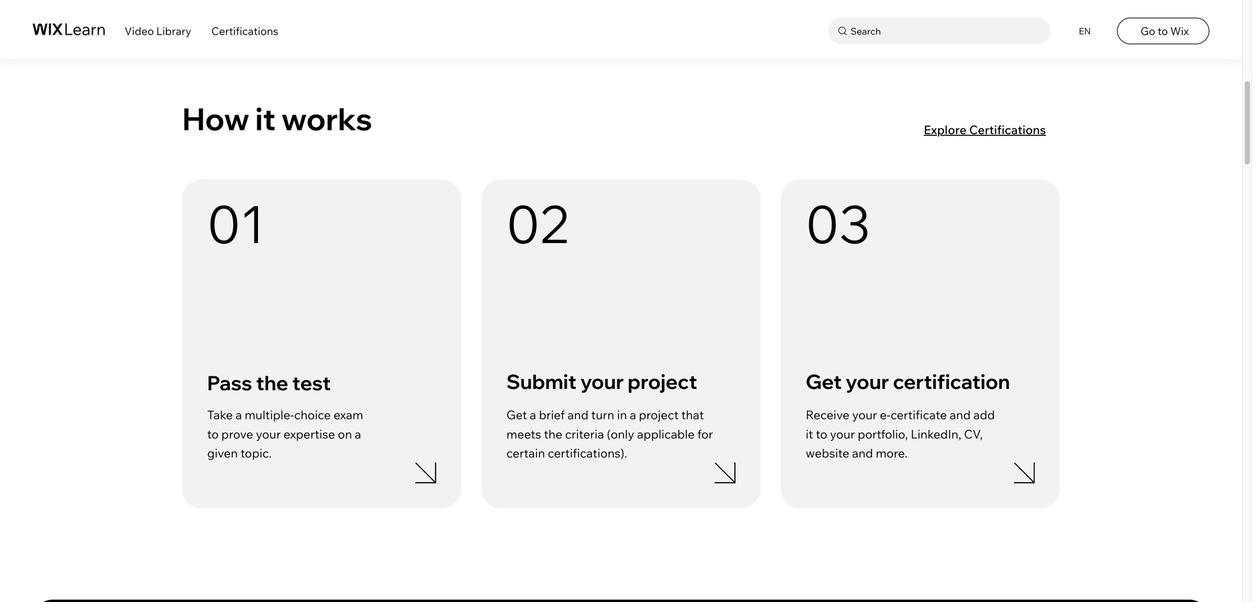 Task type: locate. For each thing, give the bounding box(es) containing it.
a right in
[[630, 408, 636, 423]]

to right go
[[1158, 24, 1168, 38]]

0 horizontal spatial to
[[207, 427, 219, 442]]

1 vertical spatial certifications
[[969, 122, 1046, 137]]

certifications).
[[548, 446, 627, 461]]

your down multiple-
[[256, 427, 281, 442]]

it right the how
[[255, 100, 276, 138]]

1 vertical spatial get
[[506, 408, 527, 423]]

0 horizontal spatial it
[[255, 100, 276, 138]]

your up turn
[[580, 369, 624, 394]]

0 vertical spatial get
[[806, 369, 842, 394]]

1 horizontal spatial certifications
[[969, 122, 1046, 137]]

the down brief
[[544, 427, 562, 442]]

it up website at the right of page
[[806, 427, 813, 442]]

get up meets at bottom left
[[506, 408, 527, 423]]

project
[[628, 369, 697, 394], [639, 408, 679, 423]]

your left 'e-'
[[852, 408, 877, 423]]

1 vertical spatial project
[[639, 408, 679, 423]]

website
[[806, 446, 849, 461]]

01
[[207, 191, 264, 256]]

take a multiple-choice exam to prove your expertise on a given topic.
[[207, 408, 363, 461]]

get
[[806, 369, 842, 394], [506, 408, 527, 423]]

menu bar
[[0, 0, 1242, 59]]

get inside get a brief and turn in a project that meets the criteria (only applicable for certain certifications).
[[506, 408, 527, 423]]

receive
[[806, 408, 850, 423]]

criteria
[[565, 427, 604, 442]]

project up applicable at right bottom
[[639, 408, 679, 423]]

your inside take a multiple-choice exam to prove your expertise on a given topic.
[[256, 427, 281, 442]]

it inside receive your e-certificate and add it to your portfolio, linkedin, cv, website and more.
[[806, 427, 813, 442]]

for
[[697, 427, 713, 442]]

0 vertical spatial project
[[628, 369, 697, 394]]

go
[[1141, 24, 1155, 38]]

video library link
[[125, 24, 191, 38]]

explore certifications link
[[923, 122, 1060, 137]]

a
[[235, 408, 242, 423], [530, 408, 536, 423], [630, 408, 636, 423], [355, 427, 361, 442]]

0 vertical spatial certifications
[[211, 24, 278, 38]]

to
[[1158, 24, 1168, 38], [207, 427, 219, 442], [816, 427, 827, 442]]

test
[[292, 371, 331, 396]]

0 horizontal spatial certifications
[[211, 24, 278, 38]]

02
[[506, 191, 571, 256]]

en button
[[1071, 18, 1097, 44]]

certifications link
[[211, 24, 278, 38]]

1 vertical spatial the
[[544, 427, 562, 442]]

prove
[[221, 427, 253, 442]]

a left brief
[[530, 408, 536, 423]]

turn
[[591, 408, 614, 423]]

certain
[[506, 446, 545, 461]]

Search text field
[[847, 23, 1047, 40]]

your up 'e-'
[[846, 369, 889, 394]]

to down take
[[207, 427, 219, 442]]

receive your e-certificate and add it to your portfolio, linkedin, cv, website and more.
[[806, 408, 995, 461]]

2 horizontal spatial to
[[1158, 24, 1168, 38]]

on
[[338, 427, 352, 442]]

your
[[580, 369, 624, 394], [846, 369, 889, 394], [852, 408, 877, 423], [256, 427, 281, 442], [830, 427, 855, 442]]

linkedin,
[[911, 427, 961, 442]]

project up the "that"
[[628, 369, 697, 394]]

your for receive
[[852, 408, 877, 423]]

take
[[207, 408, 233, 423]]

certifications
[[211, 24, 278, 38], [969, 122, 1046, 137]]

and up cv,
[[950, 408, 971, 423]]

1 vertical spatial it
[[806, 427, 813, 442]]

it
[[255, 100, 276, 138], [806, 427, 813, 442]]

and down portfolio,
[[852, 446, 873, 461]]

menu bar containing video library
[[0, 0, 1242, 59]]

a right take
[[235, 408, 242, 423]]

choice
[[294, 408, 331, 423]]

and
[[567, 408, 589, 423], [950, 408, 971, 423], [852, 446, 873, 461]]

applicable
[[637, 427, 695, 442]]

your for submit
[[580, 369, 624, 394]]

given
[[207, 446, 238, 461]]

the inside get a brief and turn in a project that meets the criteria (only applicable for certain certifications).
[[544, 427, 562, 442]]

0 vertical spatial the
[[256, 371, 288, 396]]

and inside get a brief and turn in a project that meets the criteria (only applicable for certain certifications).
[[567, 408, 589, 423]]

1 horizontal spatial get
[[806, 369, 842, 394]]

1 horizontal spatial to
[[816, 427, 827, 442]]

to up website at the right of page
[[816, 427, 827, 442]]

explore certifications
[[924, 122, 1046, 137]]

and up criteria
[[567, 408, 589, 423]]

the up multiple-
[[256, 371, 288, 396]]

the
[[256, 371, 288, 396], [544, 427, 562, 442]]

your down 'receive'
[[830, 427, 855, 442]]

0 vertical spatial it
[[255, 100, 276, 138]]

exam
[[334, 408, 363, 423]]

get up 'receive'
[[806, 369, 842, 394]]

0 horizontal spatial get
[[506, 408, 527, 423]]

1 horizontal spatial the
[[544, 427, 562, 442]]

1 horizontal spatial and
[[852, 446, 873, 461]]

0 horizontal spatial and
[[567, 408, 589, 423]]

1 horizontal spatial it
[[806, 427, 813, 442]]



Task type: vqa. For each thing, say whether or not it's contained in the screenshot.
the given
yes



Task type: describe. For each thing, give the bounding box(es) containing it.
works
[[282, 100, 372, 138]]

certificate
[[891, 408, 947, 423]]

that
[[681, 408, 704, 423]]

pass
[[207, 371, 252, 396]]

get a brief and turn in a project that meets the criteria (only applicable for certain certifications).
[[506, 408, 713, 461]]

your for get
[[846, 369, 889, 394]]

how it works
[[182, 100, 372, 138]]

topic.
[[241, 446, 272, 461]]

get for get your certification
[[806, 369, 842, 394]]

video library
[[125, 24, 191, 38]]

go to wix link
[[1117, 18, 1210, 44]]

go to wix
[[1141, 24, 1189, 38]]

meets
[[506, 427, 541, 442]]

add
[[973, 408, 995, 423]]

get for get a brief and turn in a project that meets the criteria (only applicable for certain certifications).
[[506, 408, 527, 423]]

expertise
[[284, 427, 335, 442]]

certification
[[893, 369, 1010, 394]]

how
[[182, 100, 249, 138]]

submit
[[506, 369, 577, 394]]

a right the on
[[355, 427, 361, 442]]

submit your project
[[506, 369, 697, 394]]

multiple-
[[245, 408, 294, 423]]

get your certification
[[806, 369, 1010, 394]]

project inside get a brief and turn in a project that meets the criteria (only applicable for certain certifications).
[[639, 408, 679, 423]]

more.
[[876, 446, 908, 461]]

library
[[156, 24, 191, 38]]

cv,
[[964, 427, 983, 442]]

explore
[[924, 122, 967, 137]]

pass the test
[[207, 371, 331, 396]]

e-
[[880, 408, 891, 423]]

to inside receive your e-certificate and add it to your portfolio, linkedin, cv, website and more.
[[816, 427, 827, 442]]

to inside the go to wix link
[[1158, 24, 1168, 38]]

portfolio,
[[858, 427, 908, 442]]

2 horizontal spatial and
[[950, 408, 971, 423]]

in
[[617, 408, 627, 423]]

03
[[806, 191, 870, 256]]

video
[[125, 24, 154, 38]]

wix
[[1170, 24, 1189, 38]]

0 horizontal spatial the
[[256, 371, 288, 396]]

en
[[1079, 25, 1091, 37]]

(only
[[607, 427, 634, 442]]

brief
[[539, 408, 565, 423]]

to inside take a multiple-choice exam to prove your expertise on a given topic.
[[207, 427, 219, 442]]



